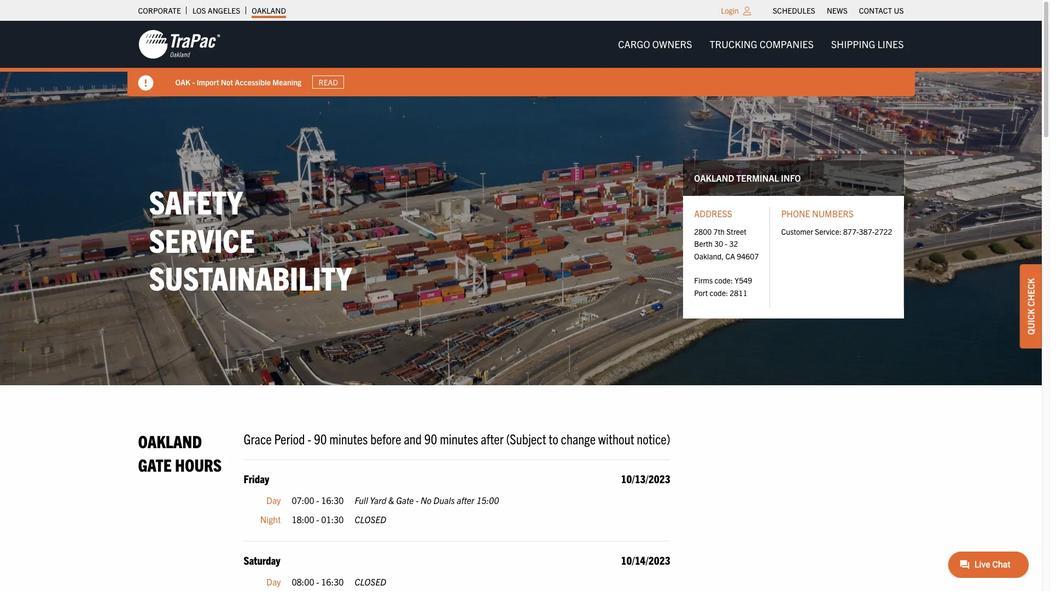 Task type: describe. For each thing, give the bounding box(es) containing it.
2 90 from the left
[[425, 430, 438, 447]]

friday
[[244, 472, 269, 485]]

firms
[[695, 275, 713, 285]]

shipping
[[832, 38, 876, 50]]

to
[[549, 430, 559, 447]]

phone
[[782, 208, 811, 219]]

banner containing cargo owners
[[0, 21, 1051, 96]]

menu bar containing cargo owners
[[610, 33, 913, 55]]

import
[[197, 77, 219, 87]]

light image
[[744, 7, 751, 15]]

cargo
[[619, 38, 651, 50]]

schedules link
[[773, 3, 816, 18]]

trucking companies link
[[701, 33, 823, 55]]

ca
[[726, 251, 736, 261]]

shipping lines
[[832, 38, 904, 50]]

yard
[[370, 495, 387, 506]]

check
[[1026, 278, 1037, 307]]

accessible
[[235, 77, 271, 87]]

los angeles
[[193, 5, 240, 15]]

16:30 for friday
[[321, 495, 344, 506]]

7th
[[714, 226, 725, 236]]

port
[[695, 288, 708, 298]]

2 minutes from the left
[[440, 430, 479, 447]]

10/14/2023
[[621, 553, 671, 567]]

sustainability
[[149, 257, 352, 297]]

customer service: 877-387-2722
[[782, 226, 893, 236]]

oak - import not accessible meaning
[[175, 77, 302, 87]]

- left 01:30
[[317, 514, 319, 525]]

- left no
[[416, 495, 419, 506]]

gate inside oakland gate hours
[[138, 454, 172, 475]]

oakland gate hours
[[138, 430, 222, 475]]

corporate
[[138, 5, 181, 15]]

login
[[721, 5, 739, 15]]

(subject
[[506, 430, 547, 447]]

trucking companies
[[710, 38, 814, 50]]

0 vertical spatial code:
[[715, 275, 733, 285]]

2800 7th street berth 30 - 32 oakland, ca 94607
[[695, 226, 759, 261]]

full yard & gate - no duals after 15:00
[[355, 495, 499, 506]]

not
[[221, 77, 233, 87]]

1 minutes from the left
[[330, 430, 368, 447]]

oakland image
[[138, 29, 220, 60]]

read link
[[313, 75, 345, 89]]

- right 08:00
[[317, 576, 319, 587]]

contact us
[[860, 5, 904, 15]]

companies
[[760, 38, 814, 50]]

service:
[[816, 226, 842, 236]]

us
[[895, 5, 904, 15]]

15:00
[[477, 495, 499, 506]]

- right 07:00 on the left bottom
[[317, 495, 319, 506]]

2722
[[875, 226, 893, 236]]

saturday
[[244, 553, 281, 567]]

16:30 for saturday
[[321, 576, 344, 587]]

duals
[[434, 495, 455, 506]]

period
[[274, 430, 305, 447]]

cargo owners
[[619, 38, 693, 50]]

2811
[[730, 288, 748, 298]]

read
[[319, 77, 338, 87]]

quick
[[1026, 309, 1037, 335]]

1 vertical spatial after
[[457, 495, 475, 506]]

30
[[715, 239, 724, 249]]

07:00
[[292, 495, 314, 506]]

numbers
[[813, 208, 854, 219]]

menu bar containing schedules
[[768, 3, 910, 18]]

08:00 - 16:30
[[292, 576, 344, 587]]

y549
[[735, 275, 753, 285]]

owners
[[653, 38, 693, 50]]

18:00
[[292, 514, 314, 525]]

32
[[730, 239, 739, 249]]

safety service sustainability
[[149, 181, 352, 297]]

no
[[421, 495, 432, 506]]

los angeles link
[[193, 3, 240, 18]]



Task type: locate. For each thing, give the bounding box(es) containing it.
18:00 - 01:30
[[292, 514, 344, 525]]

1 horizontal spatial after
[[481, 430, 504, 447]]

code: up 2811
[[715, 275, 733, 285]]

customer
[[782, 226, 814, 236]]

without
[[599, 430, 635, 447]]

service
[[149, 219, 255, 259]]

oakland up address
[[695, 172, 735, 183]]

16:30 up 01:30
[[321, 495, 344, 506]]

contact
[[860, 5, 893, 15]]

1 day from the top
[[267, 495, 281, 506]]

closed right 08:00 - 16:30
[[355, 576, 387, 587]]

1 vertical spatial menu bar
[[610, 33, 913, 55]]

0 vertical spatial oakland
[[252, 5, 286, 15]]

- left '32'
[[725, 239, 728, 249]]

oakland,
[[695, 251, 724, 261]]

closed for 01:30
[[355, 514, 387, 525]]

oakland terminal info
[[695, 172, 801, 183]]

07:00 - 16:30
[[292, 495, 344, 506]]

0 vertical spatial after
[[481, 430, 504, 447]]

-
[[192, 77, 195, 87], [725, 239, 728, 249], [308, 430, 312, 447], [317, 495, 319, 506], [416, 495, 419, 506], [317, 514, 319, 525], [317, 576, 319, 587]]

phone numbers
[[782, 208, 854, 219]]

oakland for oakland gate hours
[[138, 430, 202, 451]]

- inside 2800 7th street berth 30 - 32 oakland, ca 94607
[[725, 239, 728, 249]]

grace
[[244, 430, 272, 447]]

grace period - 90 minutes before and 90 minutes after (subject to change without notice)
[[244, 430, 671, 447]]

day for saturday
[[267, 576, 281, 587]]

- right period
[[308, 430, 312, 447]]

1 vertical spatial 16:30
[[321, 576, 344, 587]]

day for friday
[[267, 495, 281, 506]]

lines
[[878, 38, 904, 50]]

meaning
[[273, 77, 302, 87]]

menu bar up shipping
[[768, 3, 910, 18]]

los
[[193, 5, 206, 15]]

90
[[314, 430, 327, 447], [425, 430, 438, 447]]

shipping lines link
[[823, 33, 913, 55]]

oakland for oakland terminal info
[[695, 172, 735, 183]]

oakland
[[252, 5, 286, 15], [695, 172, 735, 183], [138, 430, 202, 451]]

street
[[727, 226, 747, 236]]

01:30
[[321, 514, 344, 525]]

news link
[[827, 3, 848, 18]]

notice)
[[637, 430, 671, 447]]

2 closed from the top
[[355, 576, 387, 587]]

90 right and
[[425, 430, 438, 447]]

2 16:30 from the top
[[321, 576, 344, 587]]

banner
[[0, 21, 1051, 96]]

after left (subject
[[481, 430, 504, 447]]

oakland link
[[252, 3, 286, 18]]

minutes left before
[[330, 430, 368, 447]]

closed
[[355, 514, 387, 525], [355, 576, 387, 587]]

info
[[782, 172, 801, 183]]

10/13/2023
[[621, 472, 671, 485]]

before
[[371, 430, 402, 447]]

&
[[389, 495, 395, 506]]

safety
[[149, 181, 243, 221]]

code: right the port
[[710, 288, 729, 298]]

hours
[[175, 454, 222, 475]]

16:30
[[321, 495, 344, 506], [321, 576, 344, 587]]

gate
[[138, 454, 172, 475], [397, 495, 414, 506]]

login link
[[721, 5, 739, 15]]

0 vertical spatial day
[[267, 495, 281, 506]]

menu bar down light image
[[610, 33, 913, 55]]

1 horizontal spatial gate
[[397, 495, 414, 506]]

94607
[[737, 251, 759, 261]]

1 90 from the left
[[314, 430, 327, 447]]

quick check link
[[1021, 264, 1043, 349]]

terminal
[[737, 172, 780, 183]]

0 horizontal spatial oakland
[[138, 430, 202, 451]]

gate right "&"
[[397, 495, 414, 506]]

0 vertical spatial menu bar
[[768, 3, 910, 18]]

day up night
[[267, 495, 281, 506]]

0 vertical spatial closed
[[355, 514, 387, 525]]

contact us link
[[860, 3, 904, 18]]

0 vertical spatial gate
[[138, 454, 172, 475]]

oakland up hours
[[138, 430, 202, 451]]

1 16:30 from the top
[[321, 495, 344, 506]]

day
[[267, 495, 281, 506], [267, 576, 281, 587]]

2800
[[695, 226, 712, 236]]

1 vertical spatial oakland
[[695, 172, 735, 183]]

night
[[260, 514, 281, 525]]

0 horizontal spatial after
[[457, 495, 475, 506]]

closed down yard
[[355, 514, 387, 525]]

berth
[[695, 239, 713, 249]]

387-
[[860, 226, 875, 236]]

menu bar
[[768, 3, 910, 18], [610, 33, 913, 55]]

877-
[[844, 226, 860, 236]]

0 horizontal spatial minutes
[[330, 430, 368, 447]]

0 horizontal spatial gate
[[138, 454, 172, 475]]

day down saturday on the left of the page
[[267, 576, 281, 587]]

0 vertical spatial 16:30
[[321, 495, 344, 506]]

1 horizontal spatial oakland
[[252, 5, 286, 15]]

1 horizontal spatial 90
[[425, 430, 438, 447]]

1 closed from the top
[[355, 514, 387, 525]]

and
[[404, 430, 422, 447]]

90 right period
[[314, 430, 327, 447]]

address
[[695, 208, 733, 219]]

- right oak
[[192, 77, 195, 87]]

1 vertical spatial code:
[[710, 288, 729, 298]]

oak
[[175, 77, 191, 87]]

closed for 16:30
[[355, 576, 387, 587]]

2 horizontal spatial oakland
[[695, 172, 735, 183]]

cargo owners link
[[610, 33, 701, 55]]

change
[[561, 430, 596, 447]]

corporate link
[[138, 3, 181, 18]]

trucking
[[710, 38, 758, 50]]

1 vertical spatial day
[[267, 576, 281, 587]]

quick check
[[1026, 278, 1037, 335]]

schedules
[[773, 5, 816, 15]]

oakland inside oakland gate hours
[[138, 430, 202, 451]]

1 vertical spatial gate
[[397, 495, 414, 506]]

1 vertical spatial closed
[[355, 576, 387, 587]]

firms code:  y549 port code:  2811
[[695, 275, 753, 298]]

code:
[[715, 275, 733, 285], [710, 288, 729, 298]]

1 horizontal spatial minutes
[[440, 430, 479, 447]]

news
[[827, 5, 848, 15]]

solid image
[[138, 76, 154, 91]]

2 vertical spatial oakland
[[138, 430, 202, 451]]

angeles
[[208, 5, 240, 15]]

full
[[355, 495, 368, 506]]

minutes right and
[[440, 430, 479, 447]]

minutes
[[330, 430, 368, 447], [440, 430, 479, 447]]

after right duals
[[457, 495, 475, 506]]

2 day from the top
[[267, 576, 281, 587]]

0 horizontal spatial 90
[[314, 430, 327, 447]]

16:30 right 08:00
[[321, 576, 344, 587]]

oakland right angeles
[[252, 5, 286, 15]]

08:00
[[292, 576, 314, 587]]

oakland for oakland
[[252, 5, 286, 15]]

gate left hours
[[138, 454, 172, 475]]



Task type: vqa. For each thing, say whether or not it's contained in the screenshot.
Cargo Owners
yes



